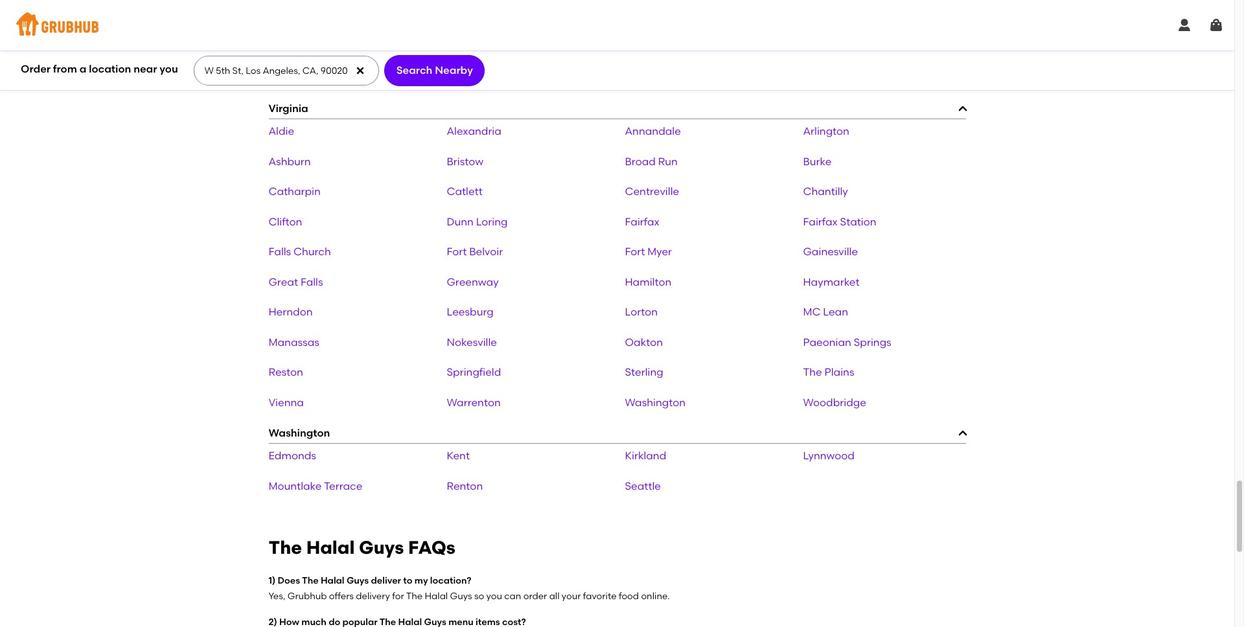 Task type: locate. For each thing, give the bounding box(es) containing it.
1 horizontal spatial falls
[[301, 276, 323, 288]]

mountlake terrace link
[[269, 480, 362, 492]]

clifton
[[269, 216, 302, 228]]

catharpin link
[[269, 186, 321, 198]]

fairfax down chantilly
[[803, 216, 838, 228]]

lynnwood link
[[803, 450, 855, 462]]

1 vertical spatial you
[[486, 591, 502, 602]]

reston link
[[269, 366, 303, 379]]

church
[[294, 246, 331, 258]]

2 fairfax from the left
[[803, 216, 838, 228]]

you
[[160, 63, 178, 75], [486, 591, 502, 602]]

svg image
[[1209, 17, 1224, 33]]

falls up great
[[269, 246, 291, 258]]

chantilly
[[803, 186, 848, 198]]

the up grubhub in the bottom left of the page
[[302, 576, 319, 587]]

food
[[619, 591, 639, 602]]

online.
[[641, 591, 670, 602]]

station
[[840, 216, 876, 228]]

sugar land
[[447, 42, 505, 54]]

washington
[[625, 397, 686, 409], [269, 427, 330, 439]]

all
[[549, 591, 560, 602]]

the left "plains"
[[803, 366, 822, 379]]

lorton link
[[625, 306, 658, 318]]

run
[[658, 155, 678, 168]]

1 horizontal spatial washington
[[625, 397, 686, 409]]

offers
[[329, 591, 354, 602]]

sugar land link
[[447, 42, 505, 54]]

search nearby
[[396, 64, 473, 76]]

to
[[403, 576, 412, 587]]

falls
[[269, 246, 291, 258], [301, 276, 323, 288]]

0 horizontal spatial you
[[160, 63, 178, 75]]

0 horizontal spatial falls
[[269, 246, 291, 258]]

the left colony
[[803, 42, 822, 54]]

stafford
[[269, 42, 310, 54]]

leesburg link
[[447, 306, 494, 318]]

svg image left svg icon
[[1177, 17, 1192, 33]]

near
[[134, 63, 157, 75]]

falls church
[[269, 246, 331, 258]]

mountlake
[[269, 480, 322, 492]]

woodbridge
[[803, 397, 866, 409]]

you right so
[[486, 591, 502, 602]]

you right near
[[160, 63, 178, 75]]

bristow link
[[447, 155, 483, 168]]

warrenton
[[447, 397, 501, 409]]

1 fairfax from the left
[[625, 216, 659, 228]]

location
[[89, 63, 131, 75]]

fairfax up fort myer link
[[625, 216, 659, 228]]

0 horizontal spatial fairfax
[[625, 216, 659, 228]]

greenway
[[447, 276, 499, 288]]

fort belvoir
[[447, 246, 503, 258]]

loring
[[476, 216, 508, 228]]

0 vertical spatial washington
[[625, 397, 686, 409]]

1 vertical spatial guys
[[347, 576, 369, 587]]

svg image
[[1177, 17, 1192, 33], [355, 65, 366, 76]]

reston
[[269, 366, 303, 379]]

0 vertical spatial svg image
[[1177, 17, 1192, 33]]

fort left belvoir at the top left
[[447, 246, 467, 258]]

the
[[803, 42, 822, 54], [803, 366, 822, 379], [269, 537, 302, 559], [302, 576, 319, 587], [406, 591, 423, 602]]

deliver
[[371, 576, 401, 587]]

falls right great
[[301, 276, 323, 288]]

1 vertical spatial falls
[[301, 276, 323, 288]]

2 fort from the left
[[625, 246, 645, 258]]

arlington
[[803, 125, 849, 138]]

washington up edmonds link
[[269, 427, 330, 439]]

a
[[79, 63, 86, 75]]

vienna link
[[269, 397, 304, 409]]

favorite
[[583, 591, 617, 602]]

sunnyvale link
[[625, 42, 677, 54]]

herndon link
[[269, 306, 313, 318]]

annandale link
[[625, 125, 681, 138]]

fairfax station
[[803, 216, 876, 228]]

sterling link
[[625, 366, 663, 379]]

guys up deliver
[[359, 537, 404, 559]]

stafford link
[[269, 42, 310, 54]]

2 vertical spatial halal
[[425, 591, 448, 602]]

gainesville link
[[803, 246, 858, 258]]

guys up delivery
[[347, 576, 369, 587]]

fairfax for fairfax station
[[803, 216, 838, 228]]

centreville
[[625, 186, 679, 198]]

fort left myer
[[625, 246, 645, 258]]

1 horizontal spatial fairfax
[[803, 216, 838, 228]]

the up does
[[269, 537, 302, 559]]

0 horizontal spatial fort
[[447, 246, 467, 258]]

the plains
[[803, 366, 854, 379]]

paeonian
[[803, 336, 851, 349]]

haymarket
[[803, 276, 860, 288]]

nearby
[[435, 64, 473, 76]]

delivery
[[356, 591, 390, 602]]

1 horizontal spatial fort
[[625, 246, 645, 258]]

guys left so
[[450, 591, 472, 602]]

svg image left the 'search'
[[355, 65, 366, 76]]

halal
[[306, 537, 355, 559], [321, 576, 344, 587], [425, 591, 448, 602]]

falls church link
[[269, 246, 331, 258]]

kent link
[[447, 450, 470, 462]]

paeonian springs link
[[803, 336, 891, 349]]

washington down sterling link
[[625, 397, 686, 409]]

great falls
[[269, 276, 323, 288]]

main navigation navigation
[[0, 0, 1234, 51]]

1) does the halal guys deliver to my location? yes, grubhub offers delivery for the halal guys so you can order all your favorite food online.
[[269, 576, 670, 602]]

guys
[[359, 537, 404, 559], [347, 576, 369, 587], [450, 591, 472, 602]]

search
[[396, 64, 432, 76]]

1 vertical spatial washington
[[269, 427, 330, 439]]

mc lean
[[803, 306, 848, 318]]

1)
[[269, 576, 276, 587]]

myer
[[647, 246, 672, 258]]

broad
[[625, 155, 656, 168]]

gainesville
[[803, 246, 858, 258]]

dunn loring
[[447, 216, 508, 228]]

1 horizontal spatial you
[[486, 591, 502, 602]]

1 fort from the left
[[447, 246, 467, 258]]

fort
[[447, 246, 467, 258], [625, 246, 645, 258]]

0 vertical spatial falls
[[269, 246, 291, 258]]

land
[[479, 42, 505, 54]]

1 horizontal spatial svg image
[[1177, 17, 1192, 33]]

dunn loring link
[[447, 216, 508, 228]]

order from a location near you
[[21, 63, 178, 75]]

the for the colony
[[803, 42, 822, 54]]

0 horizontal spatial svg image
[[355, 65, 366, 76]]

seattle link
[[625, 480, 661, 492]]



Task type: describe. For each thing, give the bounding box(es) containing it.
location?
[[430, 576, 471, 587]]

centreville link
[[625, 186, 679, 198]]

mc
[[803, 306, 821, 318]]

greenway link
[[447, 276, 499, 288]]

fort for fort myer
[[625, 246, 645, 258]]

haymarket link
[[803, 276, 860, 288]]

sugar
[[447, 42, 477, 54]]

arlington link
[[803, 125, 849, 138]]

order
[[21, 63, 51, 75]]

the halal guys faqs
[[269, 537, 455, 559]]

fort belvoir link
[[447, 246, 503, 258]]

leesburg
[[447, 306, 494, 318]]

the colony link
[[803, 42, 860, 54]]

2 vertical spatial guys
[[450, 591, 472, 602]]

woodbridge link
[[803, 397, 866, 409]]

lean
[[823, 306, 848, 318]]

belvoir
[[469, 246, 503, 258]]

hamilton link
[[625, 276, 671, 288]]

grubhub
[[288, 591, 327, 602]]

edmonds link
[[269, 450, 316, 462]]

renton
[[447, 480, 483, 492]]

alexandria link
[[447, 125, 501, 138]]

nokesville link
[[447, 336, 497, 349]]

fairfax link
[[625, 216, 659, 228]]

bristow
[[447, 155, 483, 168]]

fairfax for fairfax link on the top right of the page
[[625, 216, 659, 228]]

you inside 1) does the halal guys deliver to my location? yes, grubhub offers delivery for the halal guys so you can order all your favorite food online.
[[486, 591, 502, 602]]

venus link
[[447, 72, 477, 84]]

0 horizontal spatial washington
[[269, 427, 330, 439]]

the for the plains
[[803, 366, 822, 379]]

great falls link
[[269, 276, 323, 288]]

0 vertical spatial halal
[[306, 537, 355, 559]]

for
[[392, 591, 404, 602]]

renton link
[[447, 480, 483, 492]]

terrace
[[324, 480, 362, 492]]

mc lean link
[[803, 306, 848, 318]]

catlett
[[447, 186, 483, 198]]

my
[[415, 576, 428, 587]]

lynnwood
[[803, 450, 855, 462]]

broad run
[[625, 155, 678, 168]]

colony
[[825, 42, 860, 54]]

sunnyvale
[[625, 42, 677, 54]]

the colony
[[803, 42, 860, 54]]

seattle
[[625, 480, 661, 492]]

so
[[474, 591, 484, 602]]

your
[[562, 591, 581, 602]]

fort myer link
[[625, 246, 672, 258]]

burke link
[[803, 155, 832, 168]]

springfield link
[[447, 366, 501, 379]]

fort myer
[[625, 246, 672, 258]]

virginia
[[269, 102, 308, 114]]

oakton link
[[625, 336, 663, 349]]

Search Address search field
[[194, 56, 378, 85]]

the for the halal guys faqs
[[269, 537, 302, 559]]

from
[[53, 63, 77, 75]]

1 vertical spatial svg image
[[355, 65, 366, 76]]

svg image inside main navigation "navigation"
[[1177, 17, 1192, 33]]

burke
[[803, 155, 832, 168]]

the right 'for'
[[406, 591, 423, 602]]

ashburn link
[[269, 155, 311, 168]]

does
[[278, 576, 300, 587]]

great
[[269, 276, 298, 288]]

0 vertical spatial guys
[[359, 537, 404, 559]]

order
[[523, 591, 547, 602]]

edmonds
[[269, 450, 316, 462]]

springs
[[854, 336, 891, 349]]

0 vertical spatial you
[[160, 63, 178, 75]]

the plains link
[[803, 366, 854, 379]]

tomball link
[[269, 72, 309, 84]]

clifton link
[[269, 216, 302, 228]]

vienna
[[269, 397, 304, 409]]

mountlake terrace
[[269, 480, 362, 492]]

chantilly link
[[803, 186, 848, 198]]

dunn
[[447, 216, 474, 228]]

1 vertical spatial halal
[[321, 576, 344, 587]]

tomball
[[269, 72, 309, 84]]

yes,
[[269, 591, 285, 602]]

venus
[[447, 72, 477, 84]]

manassas link
[[269, 336, 319, 349]]

manassas
[[269, 336, 319, 349]]

fort for fort belvoir
[[447, 246, 467, 258]]



Task type: vqa. For each thing, say whether or not it's contained in the screenshot.
Past at the left top of page
no



